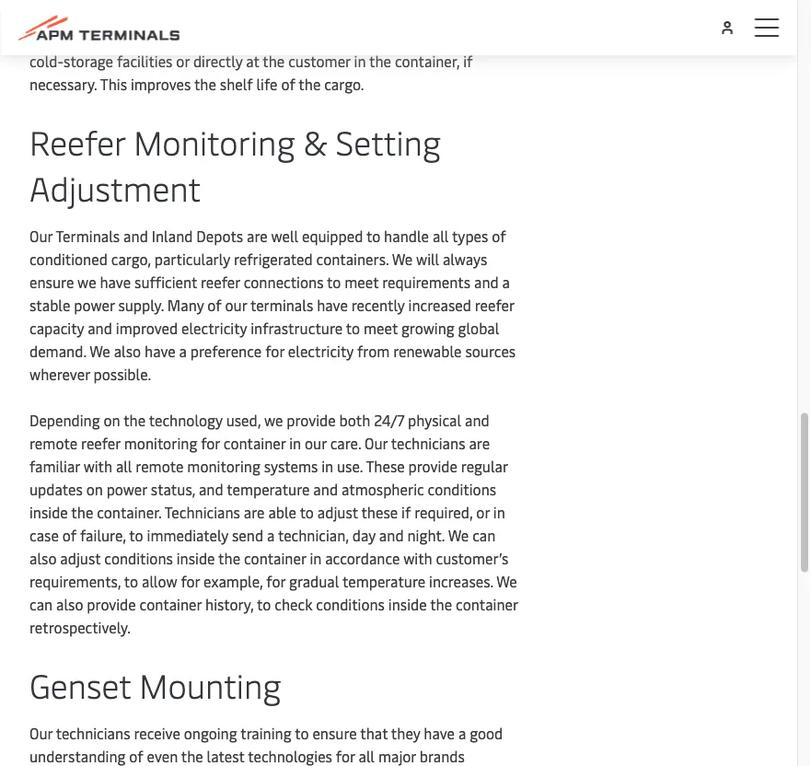Task type: vqa. For each thing, say whether or not it's contained in the screenshot.
Adjust to the bottom
yes



Task type: locate. For each thing, give the bounding box(es) containing it.
accordance
[[325, 549, 400, 569]]

handle
[[384, 227, 429, 246]]

adjust up 'technician,'
[[318, 503, 358, 523]]

1 vertical spatial ensure
[[313, 724, 357, 744]]

1 vertical spatial are
[[469, 434, 490, 454]]

2 vertical spatial our
[[29, 724, 53, 744]]

1 horizontal spatial ensure
[[313, 724, 357, 744]]

0 horizontal spatial we
[[77, 273, 96, 293]]

0 vertical spatial our
[[498, 29, 520, 48]]

the down ongoing
[[181, 747, 203, 767]]

0 vertical spatial ensure
[[29, 273, 74, 293]]

1 vertical spatial if
[[402, 503, 411, 523]]

inside down 'accordance'
[[389, 595, 427, 615]]

provide
[[401, 29, 450, 48], [287, 411, 336, 431], [409, 457, 458, 477], [87, 595, 136, 615]]

the down customer
[[299, 75, 321, 94]]

for
[[266, 342, 285, 362], [201, 434, 220, 454], [181, 572, 200, 592], [267, 572, 286, 592], [336, 747, 355, 767]]

0 horizontal spatial temperature
[[29, 29, 113, 48]]

0 vertical spatial or
[[176, 52, 190, 71]]

are up send
[[244, 503, 265, 523]]

temperature up "able"
[[227, 480, 310, 500]]

for inside the our terminals and inland depots are well equipped to handle all types of conditioned cargo, particularly refrigerated containers. we will always ensure we have sufficient reefer connections to meet requirements and a stable power supply. many of our terminals have recently increased reefer capacity and improved electricity infrastructure to meet growing global demand. we also have a preference for electricity from renewable sources wherever possible.
[[266, 342, 285, 362]]

1 vertical spatial reefer
[[475, 296, 515, 316]]

1 horizontal spatial if
[[464, 52, 473, 71]]

to inside the 'our technicians receive ongoing training to ensure that they have a good understanding of even the latest technologies for all major brand'
[[295, 724, 309, 744]]

recently
[[352, 296, 405, 316]]

updates
[[29, 480, 83, 500]]

0 horizontal spatial if
[[402, 503, 411, 523]]

a inside depending on the technology used, we provide both 24/7 physical and remote reefer monitoring for container in our care. our technicians are familiar with all remote monitoring systems in use. these provide regular updates on power status, and temperature and atmospheric conditions inside the container. technicians are able to adjust these if required, or in case of failure, to immediately send a technician, day and night. we can also adjust conditions inside the container in accordance with customer's requirements, to allow for example, for gradual temperature increases. we can also provide container history, to check conditions inside the container retrospectively.
[[267, 526, 275, 546]]

capacity
[[29, 319, 84, 339]]

night.
[[408, 526, 445, 546]]

0 vertical spatial if
[[464, 52, 473, 71]]

0 vertical spatial reefer
[[201, 273, 240, 293]]

pre- up required) in the left top of the page
[[354, 0, 382, 2]]

we down "conditioned"
[[77, 273, 96, 293]]

0 horizontal spatial our
[[225, 296, 247, 316]]

0 vertical spatial technicians
[[391, 434, 466, 454]]

0 horizontal spatial remote
[[29, 434, 77, 454]]

the down cooling, at top
[[377, 6, 399, 25]]

0 vertical spatial inside
[[29, 503, 68, 523]]

all up will
[[433, 227, 449, 246]]

of right life
[[281, 75, 296, 94]]

before
[[116, 29, 160, 48]]

have down the improved
[[145, 342, 176, 362]]

genset
[[29, 663, 131, 708]]

0 vertical spatial can
[[473, 526, 496, 546]]

0 horizontal spatial all
[[116, 457, 132, 477]]

in down regular
[[494, 503, 506, 523]]

our left terminals
[[225, 296, 247, 316]]

1 vertical spatial electricity
[[288, 342, 354, 362]]

our inside the 'our technicians receive ongoing training to ensure that they have a good understanding of even the latest technologies for all major brand'
[[29, 724, 53, 744]]

0 horizontal spatial adjust
[[60, 549, 101, 569]]

we up possible.
[[90, 342, 110, 362]]

increased
[[409, 296, 472, 316]]

or down being on the left top
[[176, 52, 190, 71]]

send
[[232, 526, 264, 546]]

increases.
[[429, 572, 493, 592]]

1 horizontal spatial conditions
[[316, 595, 385, 615]]

to right failure,
[[129, 526, 143, 546]]

at down into
[[246, 52, 260, 71]]

a up the sources
[[503, 273, 510, 293]]

the down increases.
[[430, 595, 452, 615]]

can down requirements,
[[29, 595, 53, 615]]

technology
[[149, 411, 223, 431]]

0 horizontal spatial container.
[[97, 503, 162, 523]]

well
[[271, 227, 299, 246]]

inside up case
[[29, 503, 68, 523]]

we inside the our terminals and inland depots are well equipped to handle all types of conditioned cargo, particularly refrigerated containers. we will always ensure we have sufficient reefer connections to meet requirements and a stable power supply. many of our terminals have recently increased reefer capacity and improved electricity infrastructure to meet growing global demand. we also have a preference for electricity from renewable sources wherever possible.
[[77, 273, 96, 293]]

&
[[304, 120, 327, 164]]

1 vertical spatial conditions
[[104, 549, 173, 569]]

terminals
[[56, 227, 120, 246]]

1 horizontal spatial on
[[104, 411, 120, 431]]

history,
[[205, 595, 254, 615]]

electricity
[[182, 319, 247, 339], [288, 342, 354, 362]]

sources
[[466, 342, 516, 362]]

our up understanding
[[29, 724, 53, 744]]

2 vertical spatial with
[[404, 549, 433, 569]]

0 horizontal spatial or
[[176, 52, 190, 71]]

0 horizontal spatial ensure
[[29, 273, 74, 293]]

2 vertical spatial also
[[56, 595, 83, 615]]

of inside the 'our technicians receive ongoing training to ensure that they have a good understanding of even the latest technologies for all major brand'
[[129, 747, 143, 767]]

with up required) in the left top of the page
[[321, 0, 350, 2]]

and down the 'always'
[[474, 273, 499, 293]]

technicians down physical
[[391, 434, 466, 454]]

1 vertical spatial container.
[[97, 503, 162, 523]]

at
[[481, 29, 495, 48], [246, 52, 260, 71]]

inland
[[152, 227, 193, 246]]

not
[[211, 0, 233, 2]]

temperature down involves
[[29, 29, 113, 48]]

1 vertical spatial can
[[29, 595, 53, 615]]

for left "major"
[[336, 747, 355, 767]]

1 horizontal spatial container.
[[308, 29, 373, 48]]

always
[[443, 250, 488, 269]]

are inside the our terminals and inland depots are well equipped to handle all types of conditioned cargo, particularly refrigerated containers. we will always ensure we have sufficient reefer connections to meet requirements and a stable power supply. many of our terminals have recently increased reefer capacity and improved electricity infrastructure to meet growing global demand. we also have a preference for electricity from renewable sources wherever possible.
[[247, 227, 268, 246]]

adjust
[[318, 503, 358, 523], [60, 549, 101, 569]]

the down directly
[[194, 75, 216, 94]]

systems
[[264, 457, 318, 477]]

for down infrastructure
[[266, 342, 285, 362]]

2 vertical spatial reefer
[[81, 434, 121, 454]]

have inside the 'our technicians receive ongoing training to ensure that they have a good understanding of even the latest technologies for all major brand'
[[424, 724, 455, 744]]

pre- down inspections
[[86, 6, 114, 25]]

and down these
[[379, 526, 404, 546]]

required,
[[415, 503, 473, 523]]

technicians inside the 'our technicians receive ongoing training to ensure that they have a good understanding of even the latest technologies for all major brand'
[[56, 724, 130, 744]]

our up these
[[365, 434, 388, 454]]

a
[[503, 273, 510, 293], [179, 342, 187, 362], [267, 526, 275, 546], [459, 724, 466, 744]]

improves
[[131, 75, 191, 94]]

into
[[253, 29, 279, 48]]

many
[[168, 296, 204, 316]]

the down possible.
[[124, 411, 146, 431]]

case
[[29, 526, 59, 546]]

0 vertical spatial are
[[247, 227, 268, 246]]

all
[[433, 227, 449, 246], [116, 457, 132, 477], [359, 747, 375, 767]]

1 horizontal spatial temperature
[[227, 480, 310, 500]]

our inside pre-trip inspections should not be confused with pre-cooling, which involves pre-cooling products (wherever required) to the required carriage temperature before being packed into the container. we provide this at our cold-storage facilities or directly at the customer in the container, if necessary. this improves the shelf life of the cargo.
[[498, 29, 520, 48]]

provide up container,
[[401, 29, 450, 48]]

a right send
[[267, 526, 275, 546]]

1 vertical spatial all
[[116, 457, 132, 477]]

these
[[362, 503, 398, 523]]

with down night.
[[404, 549, 433, 569]]

technicians inside depending on the technology used, we provide both 24/7 physical and remote reefer monitoring for container in our care. our technicians are familiar with all remote monitoring systems in use. these provide regular updates on power status, and temperature and atmospheric conditions inside the container. technicians are able to adjust these if required, or in case of failure, to immediately send a technician, day and night. we can also adjust conditions inside the container in accordance with customer's requirements, to allow for example, for gradual temperature increases. we can also provide container history, to check conditions inside the container retrospectively.
[[391, 434, 466, 454]]

our inside the our terminals and inland depots are well equipped to handle all types of conditioned cargo, particularly refrigerated containers. we will always ensure we have sufficient reefer connections to meet requirements and a stable power supply. many of our terminals have recently increased reefer capacity and improved electricity infrastructure to meet growing global demand. we also have a preference for electricity from renewable sources wherever possible.
[[225, 296, 247, 316]]

ensure left the 'that'
[[313, 724, 357, 744]]

0 horizontal spatial pre-
[[86, 6, 114, 25]]

2 vertical spatial our
[[305, 434, 327, 454]]

1 horizontal spatial we
[[264, 411, 283, 431]]

container down increases.
[[456, 595, 518, 615]]

if down this
[[464, 52, 473, 71]]

0 vertical spatial all
[[433, 227, 449, 246]]

for inside the 'our technicians receive ongoing training to ensure that they have a good understanding of even the latest technologies for all major brand'
[[336, 747, 355, 767]]

2 horizontal spatial reefer
[[475, 296, 515, 316]]

monitoring
[[124, 434, 197, 454], [187, 457, 261, 477]]

reefer down particularly
[[201, 273, 240, 293]]

0 vertical spatial meet
[[345, 273, 379, 293]]

the
[[377, 6, 399, 25], [283, 29, 305, 48], [263, 52, 285, 71], [369, 52, 392, 71], [194, 75, 216, 94], [299, 75, 321, 94], [124, 411, 146, 431], [71, 503, 93, 523], [218, 549, 241, 569], [430, 595, 452, 615], [181, 747, 203, 767]]

power
[[74, 296, 115, 316], [107, 480, 147, 500]]

use.
[[337, 457, 363, 477]]

2 horizontal spatial all
[[433, 227, 449, 246]]

1 vertical spatial monitoring
[[187, 457, 261, 477]]

1 horizontal spatial inside
[[177, 549, 215, 569]]

2 horizontal spatial temperature
[[343, 572, 426, 592]]

ongoing
[[184, 724, 237, 744]]

conditions down gradual
[[316, 595, 385, 615]]

a left preference
[[179, 342, 187, 362]]

to
[[359, 6, 373, 25], [367, 227, 381, 246], [327, 273, 341, 293], [346, 319, 360, 339], [300, 503, 314, 523], [129, 526, 143, 546], [124, 572, 138, 592], [257, 595, 271, 615], [295, 724, 309, 744]]

ensure
[[29, 273, 74, 293], [313, 724, 357, 744]]

failure,
[[80, 526, 126, 546]]

we inside pre-trip inspections should not be confused with pre-cooling, which involves pre-cooling products (wherever required) to the required carriage temperature before being packed into the container. we provide this at our cold-storage facilities or directly at the customer in the container, if necessary. this improves the shelf life of the cargo.
[[376, 29, 397, 48]]

the left container,
[[369, 52, 392, 71]]

on right updates
[[86, 480, 103, 500]]

1 horizontal spatial our
[[305, 434, 327, 454]]

to down containers.
[[327, 273, 341, 293]]

remote
[[29, 434, 77, 454], [136, 457, 184, 477]]

also down case
[[29, 549, 57, 569]]

0 horizontal spatial on
[[86, 480, 103, 500]]

preference
[[191, 342, 262, 362]]

1 vertical spatial remote
[[136, 457, 184, 477]]

ensure inside the our terminals and inland depots are well equipped to handle all types of conditioned cargo, particularly refrigerated containers. we will always ensure we have sufficient reefer connections to meet requirements and a stable power supply. many of our terminals have recently increased reefer capacity and improved electricity infrastructure to meet growing global demand. we also have a preference for electricity from renewable sources wherever possible.
[[29, 273, 74, 293]]

infrastructure
[[251, 319, 343, 339]]

pre-
[[29, 0, 57, 2]]

ensure up stable
[[29, 273, 74, 293]]

on
[[104, 411, 120, 431], [86, 480, 103, 500]]

a inside the 'our technicians receive ongoing training to ensure that they have a good understanding of even the latest technologies for all major brand'
[[459, 724, 466, 744]]

can
[[473, 526, 496, 546], [29, 595, 53, 615]]

a left 'good'
[[459, 724, 466, 744]]

that
[[361, 724, 388, 744]]

1 vertical spatial or
[[477, 503, 490, 523]]

also inside the our terminals and inland depots are well equipped to handle all types of conditioned cargo, particularly refrigerated containers. we will always ensure we have sufficient reefer connections to meet requirements and a stable power supply. many of our terminals have recently increased reefer capacity and improved electricity infrastructure to meet growing global demand. we also have a preference for electricity from renewable sources wherever possible.
[[114, 342, 141, 362]]

technicians up understanding
[[56, 724, 130, 744]]

our for our terminals and inland depots are well equipped to handle all types of conditioned cargo, particularly refrigerated containers. we will always ensure we have sufficient reefer connections to meet requirements and a stable power supply. many of our terminals have recently increased reefer capacity and improved electricity infrastructure to meet growing global demand. we also have a preference for electricity from renewable sources wherever possible.
[[29, 227, 53, 246]]

1 vertical spatial we
[[264, 411, 283, 431]]

0 vertical spatial container.
[[308, 29, 373, 48]]

are up regular
[[469, 434, 490, 454]]

we right the used,
[[264, 411, 283, 431]]

the inside the 'our technicians receive ongoing training to ensure that they have a good understanding of even the latest technologies for all major brand'
[[181, 747, 203, 767]]

of right case
[[62, 526, 77, 546]]

1 horizontal spatial all
[[359, 747, 375, 767]]

0 vertical spatial our
[[29, 227, 53, 246]]

0 vertical spatial remote
[[29, 434, 77, 454]]

2 vertical spatial all
[[359, 747, 375, 767]]

provide inside pre-trip inspections should not be confused with pre-cooling, which involves pre-cooling products (wherever required) to the required carriage temperature before being packed into the container. we provide this at our cold-storage facilities or directly at the customer in the container, if necessary. this improves the shelf life of the cargo.
[[401, 29, 450, 48]]

particularly
[[155, 250, 230, 269]]

conditions
[[428, 480, 497, 500], [104, 549, 173, 569], [316, 595, 385, 615]]

electricity down infrastructure
[[288, 342, 354, 362]]

should
[[163, 0, 207, 2]]

adjustment
[[29, 166, 201, 211]]

0 horizontal spatial inside
[[29, 503, 68, 523]]

our
[[29, 227, 53, 246], [365, 434, 388, 454], [29, 724, 53, 744]]

0 vertical spatial at
[[481, 29, 495, 48]]

all inside depending on the technology used, we provide both 24/7 physical and remote reefer monitoring for container in our care. our technicians are familiar with all remote monitoring systems in use. these provide regular updates on power status, and temperature and atmospheric conditions inside the container. technicians are able to adjust these if required, or in case of failure, to immediately send a technician, day and night. we can also adjust conditions inside the container in accordance with customer's requirements, to allow for example, for gradual temperature increases. we can also provide container history, to check conditions inside the container retrospectively.
[[116, 457, 132, 477]]

monitoring down technology
[[124, 434, 197, 454]]

atmospheric
[[342, 480, 424, 500]]

stable
[[29, 296, 70, 316]]

conditions up allow
[[104, 549, 173, 569]]

1 horizontal spatial can
[[473, 526, 496, 546]]

temperature inside pre-trip inspections should not be confused with pre-cooling, which involves pre-cooling products (wherever required) to the required carriage temperature before being packed into the container. we provide this at our cold-storage facilities or directly at the customer in the container, if necessary. this improves the shelf life of the cargo.
[[29, 29, 113, 48]]

0 horizontal spatial technicians
[[56, 724, 130, 744]]

carriage
[[461, 6, 514, 25]]

temperature
[[29, 29, 113, 48], [227, 480, 310, 500], [343, 572, 426, 592]]

adjust up requirements,
[[60, 549, 101, 569]]

1 horizontal spatial or
[[477, 503, 490, 523]]

0 vertical spatial power
[[74, 296, 115, 316]]

are left well
[[247, 227, 268, 246]]

to up technologies
[[295, 724, 309, 744]]

1 vertical spatial technicians
[[56, 724, 130, 744]]

these
[[366, 457, 405, 477]]

all down the 'that'
[[359, 747, 375, 767]]

0 vertical spatial we
[[77, 273, 96, 293]]

our inside the our terminals and inland depots are well equipped to handle all types of conditioned cargo, particularly refrigerated containers. we will always ensure we have sufficient reefer connections to meet requirements and a stable power supply. many of our terminals have recently increased reefer capacity and improved electricity infrastructure to meet growing global demand. we also have a preference for electricity from renewable sources wherever possible.
[[29, 227, 53, 246]]

reefer up "global"
[[475, 296, 515, 316]]

0 horizontal spatial reefer
[[81, 434, 121, 454]]

conditions up required,
[[428, 480, 497, 500]]

technicians
[[391, 434, 466, 454], [56, 724, 130, 744]]

container. up failure,
[[97, 503, 162, 523]]

in up gradual
[[310, 549, 322, 569]]

0 vertical spatial with
[[321, 0, 350, 2]]

0 vertical spatial electricity
[[182, 319, 247, 339]]

cooling,
[[381, 0, 433, 2]]

genset mounting
[[29, 663, 281, 708]]

1 vertical spatial our
[[225, 296, 247, 316]]

the up example,
[[218, 549, 241, 569]]

1 horizontal spatial pre-
[[354, 0, 382, 2]]

wherever
[[29, 365, 90, 385]]

confused
[[257, 0, 318, 2]]

meet down recently
[[364, 319, 398, 339]]

provide up 'retrospectively.' at left
[[87, 595, 136, 615]]

1 vertical spatial inside
[[177, 549, 215, 569]]

improved
[[116, 319, 178, 339]]

2 horizontal spatial our
[[498, 29, 520, 48]]

of
[[281, 75, 296, 94], [492, 227, 506, 246], [208, 296, 222, 316], [62, 526, 77, 546], [129, 747, 143, 767]]

our down carriage
[[498, 29, 520, 48]]

reefer
[[201, 273, 240, 293], [475, 296, 515, 316], [81, 434, 121, 454]]

1 vertical spatial meet
[[364, 319, 398, 339]]

to right required) in the left top of the page
[[359, 6, 373, 25]]

we down cooling, at top
[[376, 29, 397, 48]]

0 horizontal spatial can
[[29, 595, 53, 615]]

1 horizontal spatial technicians
[[391, 434, 466, 454]]

remote up the status,
[[136, 457, 184, 477]]

all inside the our terminals and inland depots are well equipped to handle all types of conditioned cargo, particularly refrigerated containers. we will always ensure we have sufficient reefer connections to meet requirements and a stable power supply. many of our terminals have recently increased reefer capacity and improved electricity infrastructure to meet growing global demand. we also have a preference for electricity from renewable sources wherever possible.
[[433, 227, 449, 246]]

if inside depending on the technology used, we provide both 24/7 physical and remote reefer monitoring for container in our care. our technicians are familiar with all remote monitoring systems in use. these provide regular updates on power status, and temperature and atmospheric conditions inside the container. technicians are able to adjust these if required, or in case of failure, to immediately send a technician, day and night. we can also adjust conditions inside the container in accordance with customer's requirements, to allow for example, for gradual temperature increases. we can also provide container history, to check conditions inside the container retrospectively.
[[402, 503, 411, 523]]

and right physical
[[465, 411, 490, 431]]

remote up familiar
[[29, 434, 77, 454]]

1 vertical spatial our
[[365, 434, 388, 454]]

pre-
[[354, 0, 382, 2], [86, 6, 114, 25]]

have right they
[[424, 724, 455, 744]]

1 vertical spatial power
[[107, 480, 147, 500]]

our up "conditioned"
[[29, 227, 53, 246]]

electricity up preference
[[182, 319, 247, 339]]

inside
[[29, 503, 68, 523], [177, 549, 215, 569], [389, 595, 427, 615]]

we inside depending on the technology used, we provide both 24/7 physical and remote reefer monitoring for container in our care. our technicians are familiar with all remote monitoring systems in use. these provide regular updates on power status, and temperature and atmospheric conditions inside the container. technicians are able to adjust these if required, or in case of failure, to immediately send a technician, day and night. we can also adjust conditions inside the container in accordance with customer's requirements, to allow for example, for gradual temperature increases. we can also provide container history, to check conditions inside the container retrospectively.
[[264, 411, 283, 431]]

to inside pre-trip inspections should not be confused with pre-cooling, which involves pre-cooling products (wherever required) to the required carriage temperature before being packed into the container. we provide this at our cold-storage facilities or directly at the customer in the container, if necessary. this improves the shelf life of the cargo.
[[359, 6, 373, 25]]

can up customer's
[[473, 526, 496, 546]]

and
[[124, 227, 148, 246], [474, 273, 499, 293], [88, 319, 112, 339], [465, 411, 490, 431], [199, 480, 224, 500], [314, 480, 338, 500], [379, 526, 404, 546]]

1 horizontal spatial with
[[321, 0, 350, 2]]

have down cargo, at the top left of page
[[100, 273, 131, 293]]

in up the cargo.
[[354, 52, 366, 71]]

1 vertical spatial at
[[246, 52, 260, 71]]

0 vertical spatial adjust
[[318, 503, 358, 523]]

power up capacity in the top of the page
[[74, 296, 115, 316]]

from
[[357, 342, 390, 362]]

also up possible.
[[114, 342, 141, 362]]

0 vertical spatial conditions
[[428, 480, 497, 500]]



Task type: describe. For each thing, give the bounding box(es) containing it.
customer's
[[436, 549, 509, 569]]

with inside pre-trip inspections should not be confused with pre-cooling, which involves pre-cooling products (wherever required) to the required carriage temperature before being packed into the container. we provide this at our cold-storage facilities or directly at the customer in the container, if necessary. this improves the shelf life of the cargo.
[[321, 0, 350, 2]]

of right types at the top
[[492, 227, 506, 246]]

1 horizontal spatial reefer
[[201, 273, 240, 293]]

renewable
[[394, 342, 462, 362]]

container,
[[395, 52, 460, 71]]

ensure inside the 'our technicians receive ongoing training to ensure that they have a good understanding of even the latest technologies for all major brand'
[[313, 724, 357, 744]]

our inside depending on the technology used, we provide both 24/7 physical and remote reefer monitoring for container in our care. our technicians are familiar with all remote monitoring systems in use. these provide regular updates on power status, and temperature and atmospheric conditions inside the container. technicians are able to adjust these if required, or in case of failure, to immediately send a technician, day and night. we can also adjust conditions inside the container in accordance with customer's requirements, to allow for example, for gradual temperature increases. we can also provide container history, to check conditions inside the container retrospectively.
[[365, 434, 388, 454]]

container down the used,
[[224, 434, 286, 454]]

we up customer's
[[448, 526, 469, 546]]

0 vertical spatial pre-
[[354, 0, 382, 2]]

2 vertical spatial are
[[244, 503, 265, 523]]

cargo,
[[111, 250, 151, 269]]

2 vertical spatial conditions
[[316, 595, 385, 615]]

possible.
[[94, 365, 151, 385]]

our inside depending on the technology used, we provide both 24/7 physical and remote reefer monitoring for container in our care. our technicians are familiar with all remote monitoring systems in use. these provide regular updates on power status, and temperature and atmospheric conditions inside the container. technicians are able to adjust these if required, or in case of failure, to immediately send a technician, day and night. we can also adjust conditions inside the container in accordance with customer's requirements, to allow for example, for gradual temperature increases. we can also provide container history, to check conditions inside the container retrospectively.
[[305, 434, 327, 454]]

of inside pre-trip inspections should not be confused with pre-cooling, which involves pre-cooling products (wherever required) to the required carriage temperature before being packed into the container. we provide this at our cold-storage facilities or directly at the customer in the container, if necessary. this improves the shelf life of the cargo.
[[281, 75, 296, 94]]

24/7
[[374, 411, 405, 431]]

0 vertical spatial monitoring
[[124, 434, 197, 454]]

physical
[[408, 411, 462, 431]]

pre-trip inspections should not be confused with pre-cooling, which involves pre-cooling products (wherever required) to the required carriage temperature before being packed into the container. we provide this at our cold-storage facilities or directly at the customer in the container, if necessary. this improves the shelf life of the cargo.
[[29, 0, 520, 94]]

the up life
[[263, 52, 285, 71]]

growing
[[402, 319, 455, 339]]

container. inside depending on the technology used, we provide both 24/7 physical and remote reefer monitoring for container in our care. our technicians are familiar with all remote monitoring systems in use. these provide regular updates on power status, and temperature and atmospheric conditions inside the container. technicians are able to adjust these if required, or in case of failure, to immediately send a technician, day and night. we can also adjust conditions inside the container in accordance with customer's requirements, to allow for example, for gradual temperature increases. we can also provide container history, to check conditions inside the container retrospectively.
[[97, 503, 162, 523]]

packed
[[203, 29, 250, 48]]

2 vertical spatial inside
[[389, 595, 427, 615]]

container down allow
[[140, 595, 202, 615]]

reefer inside depending on the technology used, we provide both 24/7 physical and remote reefer monitoring for container in our care. our technicians are familiar with all remote monitoring systems in use. these provide regular updates on power status, and temperature and atmospheric conditions inside the container. technicians are able to adjust these if required, or in case of failure, to immediately send a technician, day and night. we can also adjust conditions inside the container in accordance with customer's requirements, to allow for example, for gradual temperature increases. we can also provide container history, to check conditions inside the container retrospectively.
[[81, 434, 121, 454]]

check
[[275, 595, 313, 615]]

(wherever
[[228, 6, 293, 25]]

connections
[[244, 273, 324, 293]]

being
[[163, 29, 200, 48]]

storage
[[64, 52, 113, 71]]

depending
[[29, 411, 100, 431]]

and down use.
[[314, 480, 338, 500]]

2 horizontal spatial with
[[404, 549, 433, 569]]

we down handle
[[392, 250, 413, 269]]

technician,
[[278, 526, 349, 546]]

required)
[[296, 6, 356, 25]]

gradual
[[289, 572, 339, 592]]

container. inside pre-trip inspections should not be confused with pre-cooling, which involves pre-cooling products (wherever required) to the required carriage temperature before being packed into the container. we provide this at our cold-storage facilities or directly at the customer in the container, if necessary. this improves the shelf life of the cargo.
[[308, 29, 373, 48]]

or inside pre-trip inspections should not be confused with pre-cooling, which involves pre-cooling products (wherever required) to the required carriage temperature before being packed into the container. we provide this at our cold-storage facilities or directly at the customer in the container, if necessary. this improves the shelf life of the cargo.
[[176, 52, 190, 71]]

be
[[237, 0, 253, 2]]

conditioned
[[29, 250, 108, 269]]

to up 'technician,'
[[300, 503, 314, 523]]

cold-
[[29, 52, 64, 71]]

requirements
[[383, 273, 471, 293]]

1 vertical spatial pre-
[[86, 6, 114, 25]]

able
[[268, 503, 297, 523]]

if inside pre-trip inspections should not be confused with pre-cooling, which involves pre-cooling products (wherever required) to the required carriage temperature before being packed into the container. we provide this at our cold-storage facilities or directly at the customer in the container, if necessary. this improves the shelf life of the cargo.
[[464, 52, 473, 71]]

mounting
[[139, 663, 281, 708]]

equipped
[[302, 227, 363, 246]]

power inside depending on the technology used, we provide both 24/7 physical and remote reefer monitoring for container in our care. our technicians are familiar with all remote monitoring systems in use. these provide regular updates on power status, and temperature and atmospheric conditions inside the container. technicians are able to adjust these if required, or in case of failure, to immediately send a technician, day and night. we can also adjust conditions inside the container in accordance with customer's requirements, to allow for example, for gradual temperature increases. we can also provide container history, to check conditions inside the container retrospectively.
[[107, 480, 147, 500]]

global
[[458, 319, 500, 339]]

1 vertical spatial on
[[86, 480, 103, 500]]

to left check
[[257, 595, 271, 615]]

requirements,
[[29, 572, 121, 592]]

directly
[[193, 52, 243, 71]]

setting
[[336, 120, 441, 164]]

all inside the 'our technicians receive ongoing training to ensure that they have a good understanding of even the latest technologies for all major brand'
[[359, 747, 375, 767]]

which
[[436, 0, 475, 2]]

for down technology
[[201, 434, 220, 454]]

1 vertical spatial also
[[29, 549, 57, 569]]

will
[[416, 250, 439, 269]]

training
[[241, 724, 292, 744]]

this
[[100, 75, 127, 94]]

familiar
[[29, 457, 80, 477]]

good
[[470, 724, 503, 744]]

0 horizontal spatial with
[[84, 457, 112, 477]]

2 horizontal spatial conditions
[[428, 480, 497, 500]]

1 horizontal spatial adjust
[[318, 503, 358, 523]]

allow
[[142, 572, 177, 592]]

for up check
[[267, 572, 286, 592]]

our technicians receive ongoing training to ensure that they have a good understanding of even the latest technologies for all major brand
[[29, 724, 521, 767]]

they
[[391, 724, 421, 744]]

inspections
[[84, 0, 159, 2]]

retrospectively.
[[29, 618, 130, 638]]

0 vertical spatial on
[[104, 411, 120, 431]]

depots
[[197, 227, 243, 246]]

the up failure,
[[71, 503, 93, 523]]

day
[[353, 526, 376, 546]]

to up from
[[346, 319, 360, 339]]

to up containers.
[[367, 227, 381, 246]]

0 horizontal spatial conditions
[[104, 549, 173, 569]]

for right allow
[[181, 572, 200, 592]]

and up cargo, at the top left of page
[[124, 227, 148, 246]]

power inside the our terminals and inland depots are well equipped to handle all types of conditioned cargo, particularly refrigerated containers. we will always ensure we have sufficient reefer connections to meet requirements and a stable power supply. many of our terminals have recently increased reefer capacity and improved electricity infrastructure to meet growing global demand. we also have a preference for electricity from renewable sources wherever possible.
[[74, 296, 115, 316]]

1 horizontal spatial at
[[481, 29, 495, 48]]

and right capacity in the top of the page
[[88, 319, 112, 339]]

technologies
[[248, 747, 333, 767]]

regular
[[461, 457, 508, 477]]

in left use.
[[322, 457, 334, 477]]

sufficient
[[135, 273, 197, 293]]

demand.
[[29, 342, 86, 362]]

latest
[[207, 747, 245, 767]]

have up infrastructure
[[317, 296, 348, 316]]

example,
[[204, 572, 263, 592]]

even
[[147, 747, 178, 767]]

used,
[[226, 411, 261, 431]]

types
[[452, 227, 489, 246]]

and up technicians
[[199, 480, 224, 500]]

2 vertical spatial temperature
[[343, 572, 426, 592]]

trip
[[57, 0, 81, 2]]

containers.
[[317, 250, 389, 269]]

both
[[340, 411, 371, 431]]

immediately
[[147, 526, 229, 546]]

provide down physical
[[409, 457, 458, 477]]

major
[[379, 747, 416, 767]]

our terminals and inland depots are well equipped to handle all types of conditioned cargo, particularly refrigerated containers. we will always ensure we have sufficient reefer connections to meet requirements and a stable power supply. many of our terminals have recently increased reefer capacity and improved electricity infrastructure to meet growing global demand. we also have a preference for electricity from renewable sources wherever possible.
[[29, 227, 516, 385]]

depending on the technology used, we provide both 24/7 physical and remote reefer monitoring for container in our care. our technicians are familiar with all remote monitoring systems in use. these provide regular updates on power status, and temperature and atmospheric conditions inside the container. technicians are able to adjust these if required, or in case of failure, to immediately send a technician, day and night. we can also adjust conditions inside the container in accordance with customer's requirements, to allow for example, for gradual temperature increases. we can also provide container history, to check conditions inside the container retrospectively.
[[29, 411, 518, 638]]

supply.
[[118, 296, 164, 316]]

understanding
[[29, 747, 126, 767]]

necessary.
[[29, 75, 97, 94]]

facilities
[[117, 52, 173, 71]]

1 vertical spatial adjust
[[60, 549, 101, 569]]

cargo.
[[324, 75, 364, 94]]

0 horizontal spatial electricity
[[182, 319, 247, 339]]

involves
[[29, 6, 83, 25]]

of right many
[[208, 296, 222, 316]]

shelf
[[220, 75, 253, 94]]

1 horizontal spatial remote
[[136, 457, 184, 477]]

our for our technicians receive ongoing training to ensure that they have a good understanding of even the latest technologies for all major brand
[[29, 724, 53, 744]]

in up systems
[[290, 434, 301, 454]]

provide up care.
[[287, 411, 336, 431]]

or inside depending on the technology used, we provide both 24/7 physical and remote reefer monitoring for container in our care. our technicians are familiar with all remote monitoring systems in use. these provide regular updates on power status, and temperature and atmospheric conditions inside the container. technicians are able to adjust these if required, or in case of failure, to immediately send a technician, day and night. we can also adjust conditions inside the container in accordance with customer's requirements, to allow for example, for gradual temperature increases. we can also provide container history, to check conditions inside the container retrospectively.
[[477, 503, 490, 523]]

1 horizontal spatial electricity
[[288, 342, 354, 362]]

the right into
[[283, 29, 305, 48]]

to left allow
[[124, 572, 138, 592]]

of inside depending on the technology used, we provide both 24/7 physical and remote reefer monitoring for container in our care. our technicians are familiar with all remote monitoring systems in use. these provide regular updates on power status, and temperature and atmospheric conditions inside the container. technicians are able to adjust these if required, or in case of failure, to immediately send a technician, day and night. we can also adjust conditions inside the container in accordance with customer's requirements, to allow for example, for gradual temperature increases. we can also provide container history, to check conditions inside the container retrospectively.
[[62, 526, 77, 546]]

container down send
[[244, 549, 306, 569]]

we down customer's
[[497, 572, 518, 592]]

in inside pre-trip inspections should not be confused with pre-cooling, which involves pre-cooling products (wherever required) to the required carriage temperature before being packed into the container. we provide this at our cold-storage facilities or directly at the customer in the container, if necessary. this improves the shelf life of the cargo.
[[354, 52, 366, 71]]

terminals
[[250, 296, 313, 316]]

status,
[[151, 480, 195, 500]]

life
[[257, 75, 278, 94]]

products
[[166, 6, 224, 25]]



